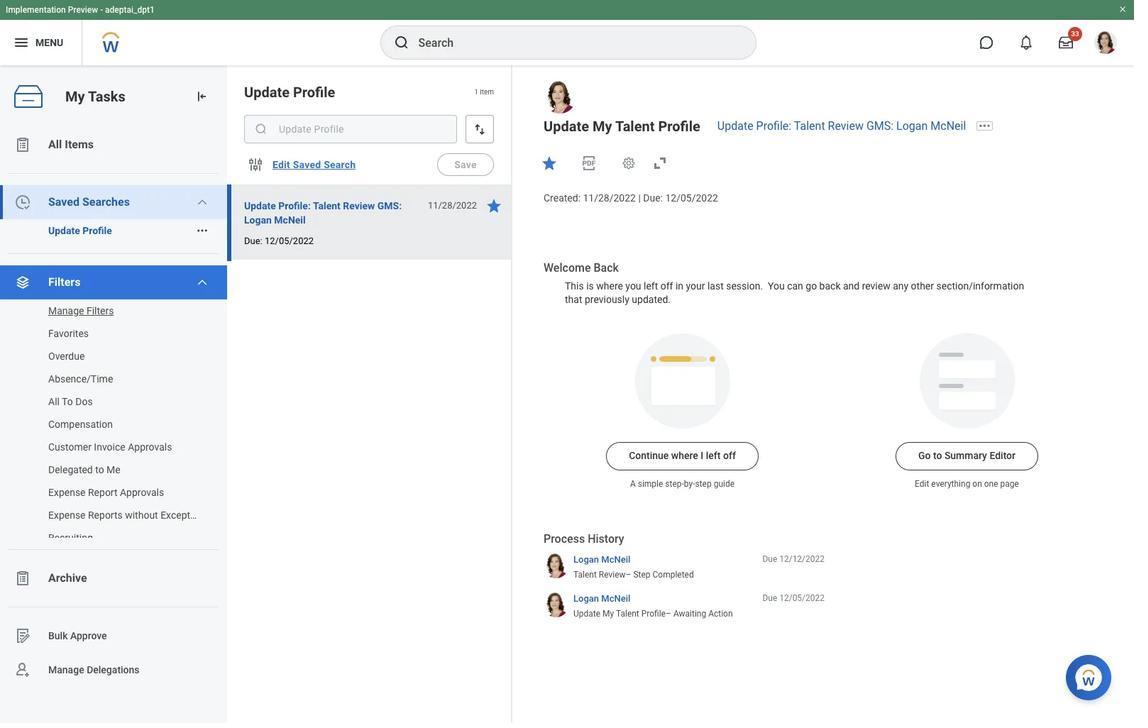 Task type: vqa. For each thing, say whether or not it's contained in the screenshot.
Configure Job Requisitions by Location icon
no



Task type: locate. For each thing, give the bounding box(es) containing it.
–
[[626, 570, 632, 580], [666, 609, 672, 619]]

bulk
[[48, 630, 68, 642]]

all inside button
[[48, 396, 60, 408]]

expense up recruiting
[[48, 510, 86, 521]]

1 vertical spatial off
[[724, 450, 736, 462]]

absence/time button
[[0, 368, 213, 391]]

saved right clock check icon
[[48, 195, 80, 209]]

edit
[[273, 159, 291, 170], [916, 479, 930, 489]]

filters
[[48, 276, 81, 289], [87, 305, 114, 317]]

inbox large image
[[1060, 36, 1074, 50]]

-
[[100, 5, 103, 15]]

configure image
[[247, 156, 264, 173]]

compensation button
[[0, 413, 213, 436]]

manage
[[48, 305, 84, 317], [48, 665, 84, 676]]

2 list from the top
[[0, 300, 227, 550]]

logan mcneil for review
[[574, 555, 631, 566]]

to
[[62, 396, 73, 408]]

1 vertical spatial gms:
[[378, 200, 402, 212]]

2 manage from the top
[[48, 665, 84, 676]]

0 vertical spatial profile:
[[757, 119, 792, 133]]

1 vertical spatial saved
[[48, 195, 80, 209]]

2 all from the top
[[48, 396, 60, 408]]

0 horizontal spatial update profile
[[48, 225, 112, 237]]

manage for manage filters
[[48, 305, 84, 317]]

updated.
[[632, 294, 671, 306]]

overdue
[[48, 351, 85, 362]]

1 vertical spatial expense
[[48, 510, 86, 521]]

off right the i at the bottom of page
[[724, 450, 736, 462]]

manage down bulk
[[48, 665, 84, 676]]

action
[[709, 609, 733, 619]]

update inside process history region
[[574, 609, 601, 619]]

report
[[88, 487, 118, 499]]

0 horizontal spatial to
[[95, 464, 104, 476]]

0 vertical spatial 12/05/2022
[[666, 192, 719, 204]]

2 vertical spatial my
[[603, 609, 615, 619]]

clipboard image left all items
[[14, 136, 31, 153]]

2 logan mcneil button from the top
[[574, 593, 631, 605]]

0 horizontal spatial off
[[661, 280, 674, 292]]

off inside button
[[724, 450, 736, 462]]

1 vertical spatial my
[[593, 118, 613, 135]]

gear image
[[622, 156, 636, 170]]

filters inside button
[[87, 305, 114, 317]]

my inside process history region
[[603, 609, 615, 619]]

11/28/2022
[[583, 192, 636, 204], [428, 200, 477, 211]]

due: right |
[[644, 192, 663, 204]]

2 vertical spatial review
[[599, 570, 626, 580]]

left up updated.
[[644, 280, 659, 292]]

bulk approve link
[[0, 619, 227, 653]]

0 horizontal spatial 12/05/2022
[[265, 236, 314, 246]]

talent inside update profile: talent review gms: logan mcneil
[[313, 200, 341, 212]]

1 horizontal spatial update profile
[[244, 84, 336, 101]]

1 vertical spatial logan mcneil
[[574, 594, 631, 604]]

saved
[[293, 159, 321, 170], [48, 195, 80, 209]]

1 vertical spatial due
[[763, 594, 778, 604]]

1 horizontal spatial search image
[[393, 34, 410, 51]]

tasks
[[88, 88, 125, 105]]

0 horizontal spatial 11/28/2022
[[428, 200, 477, 211]]

update my talent profile – awaiting action
[[574, 609, 733, 619]]

notifications large image
[[1020, 36, 1034, 50]]

gms: inside update profile: talent review gms: logan mcneil
[[378, 200, 402, 212]]

saved searches
[[48, 195, 130, 209]]

filters up manage filters
[[48, 276, 81, 289]]

approvals up the "without"
[[120, 487, 164, 499]]

where left the i at the bottom of page
[[672, 450, 699, 462]]

recruiting button
[[0, 527, 213, 550]]

profile
[[293, 84, 336, 101], [659, 118, 701, 135], [83, 225, 112, 237], [642, 609, 666, 619]]

filters up favorites button
[[87, 305, 114, 317]]

12/05/2022 down 12/12/2022
[[780, 594, 825, 604]]

clipboard image inside all items button
[[14, 136, 31, 153]]

0 horizontal spatial due:
[[244, 236, 263, 246]]

clipboard image for archive
[[14, 570, 31, 587]]

update profile: talent review gms: logan mcneil inside button
[[244, 200, 402, 226]]

logan mcneil button for review
[[574, 554, 631, 567]]

logan mcneil down talent review – step completed
[[574, 594, 631, 604]]

implementation preview -   adeptai_dpt1
[[6, 5, 155, 15]]

manage up favorites
[[48, 305, 84, 317]]

0 vertical spatial search image
[[393, 34, 410, 51]]

0 vertical spatial logan mcneil button
[[574, 554, 631, 567]]

1 vertical spatial left
[[707, 450, 721, 462]]

where inside continue where i left off button
[[672, 450, 699, 462]]

approvals right invoice
[[128, 442, 172, 453]]

dos
[[75, 396, 93, 408]]

1 vertical spatial –
[[666, 609, 672, 619]]

0 vertical spatial expense
[[48, 487, 86, 499]]

update profile
[[244, 84, 336, 101], [48, 225, 112, 237]]

justify image
[[13, 34, 30, 51]]

1 manage from the top
[[48, 305, 84, 317]]

1 horizontal spatial edit
[[916, 479, 930, 489]]

approvals inside button
[[120, 487, 164, 499]]

chevron down image
[[197, 277, 208, 288]]

left inside the 'welcome back this is where you left off in your last session.  you can go back and review any other section/information that previously updated.'
[[644, 280, 659, 292]]

1 vertical spatial profile:
[[279, 200, 311, 212]]

saved left search
[[293, 159, 321, 170]]

1 horizontal spatial update profile: talent review gms: logan mcneil
[[718, 119, 967, 133]]

1 vertical spatial search image
[[254, 122, 268, 136]]

1 vertical spatial due:
[[244, 236, 263, 246]]

1 vertical spatial 12/05/2022
[[265, 236, 314, 246]]

expense reports without exceptions button
[[0, 504, 213, 527]]

my down talent review – step completed
[[603, 609, 615, 619]]

delegated to me button
[[0, 459, 213, 482]]

0 horizontal spatial profile:
[[279, 200, 311, 212]]

bulk approve
[[48, 630, 107, 642]]

my for update my talent profile – awaiting action
[[603, 609, 615, 619]]

0 horizontal spatial gms:
[[378, 200, 402, 212]]

due:
[[644, 192, 663, 204], [244, 236, 263, 246]]

search image inside item list element
[[254, 122, 268, 136]]

list
[[0, 128, 227, 688], [0, 300, 227, 550]]

to for me
[[95, 464, 104, 476]]

|
[[639, 192, 641, 204]]

0 vertical spatial manage
[[48, 305, 84, 317]]

you
[[626, 280, 642, 292]]

menu banner
[[0, 0, 1135, 65]]

1 horizontal spatial profile:
[[757, 119, 792, 133]]

1 vertical spatial update profile: talent review gms: logan mcneil
[[244, 200, 402, 226]]

manage filters button
[[0, 300, 213, 322]]

1 vertical spatial approvals
[[120, 487, 164, 499]]

where
[[597, 280, 624, 292], [672, 450, 699, 462]]

1 clipboard image from the top
[[14, 136, 31, 153]]

0 horizontal spatial update profile: talent review gms: logan mcneil
[[244, 200, 402, 226]]

0 vertical spatial approvals
[[128, 442, 172, 453]]

edit inside 'button'
[[273, 159, 291, 170]]

11/28/2022 inside item list element
[[428, 200, 477, 211]]

2 horizontal spatial 12/05/2022
[[780, 594, 825, 604]]

editor
[[990, 450, 1016, 462]]

due for due 12/05/2022
[[763, 594, 778, 604]]

clock check image
[[14, 194, 31, 211]]

save button
[[438, 153, 494, 176]]

logan mcneil
[[574, 555, 631, 566], [574, 594, 631, 604]]

1 logan mcneil button from the top
[[574, 554, 631, 567]]

my
[[65, 88, 85, 105], [593, 118, 613, 135], [603, 609, 615, 619]]

my left tasks
[[65, 88, 85, 105]]

rename image
[[14, 628, 31, 645]]

search
[[324, 159, 356, 170]]

0 horizontal spatial left
[[644, 280, 659, 292]]

and review
[[844, 280, 891, 292]]

compensation
[[48, 419, 113, 430]]

1 vertical spatial review
[[343, 200, 375, 212]]

0 vertical spatial gms:
[[867, 119, 894, 133]]

my up 'view printable version (pdf)' icon on the right of the page
[[593, 118, 613, 135]]

0 vertical spatial clipboard image
[[14, 136, 31, 153]]

logan mcneil button down history
[[574, 554, 631, 567]]

exceptions
[[161, 510, 209, 521]]

2 due from the top
[[763, 594, 778, 604]]

approve
[[70, 630, 107, 642]]

1 vertical spatial logan mcneil button
[[574, 593, 631, 605]]

clipboard image inside archive button
[[14, 570, 31, 587]]

profile inside item list element
[[293, 84, 336, 101]]

menu
[[36, 37, 63, 48]]

implementation
[[6, 5, 66, 15]]

1 vertical spatial filters
[[87, 305, 114, 317]]

0 vertical spatial all
[[48, 138, 62, 151]]

user plus image
[[14, 662, 31, 679]]

all left the items
[[48, 138, 62, 151]]

12/05/2022 down update profile: talent review gms: logan mcneil button
[[265, 236, 314, 246]]

due: inside item list element
[[244, 236, 263, 246]]

manage for manage delegations
[[48, 665, 84, 676]]

1 horizontal spatial filters
[[87, 305, 114, 317]]

1 horizontal spatial gms:
[[867, 119, 894, 133]]

expense
[[48, 487, 86, 499], [48, 510, 86, 521]]

delegated to me
[[48, 464, 121, 476]]

where inside the 'welcome back this is where you left off in your last session.  you can go back and review any other section/information that previously updated.'
[[597, 280, 624, 292]]

0 vertical spatial due
[[763, 555, 778, 565]]

0 vertical spatial review
[[829, 119, 864, 133]]

logan mcneil for my
[[574, 594, 631, 604]]

edit saved search button
[[267, 151, 362, 179]]

1 vertical spatial where
[[672, 450, 699, 462]]

can go
[[788, 280, 818, 292]]

12/05/2022 down fullscreen icon
[[666, 192, 719, 204]]

list containing all items
[[0, 128, 227, 688]]

1 horizontal spatial –
[[666, 609, 672, 619]]

fullscreen image
[[652, 155, 669, 172]]

welcome back this is where you left off in your last session.  you can go back and review any other section/information that previously updated.
[[544, 261, 1027, 306]]

search image
[[393, 34, 410, 51], [254, 122, 268, 136]]

1 horizontal spatial due:
[[644, 192, 663, 204]]

0 vertical spatial –
[[626, 570, 632, 580]]

expense for expense reports without exceptions
[[48, 510, 86, 521]]

1 horizontal spatial left
[[707, 450, 721, 462]]

to right go
[[934, 450, 943, 462]]

0 horizontal spatial –
[[626, 570, 632, 580]]

0 vertical spatial logan mcneil
[[574, 555, 631, 566]]

0 vertical spatial filters
[[48, 276, 81, 289]]

1 expense from the top
[[48, 487, 86, 499]]

update my talent profile
[[544, 118, 701, 135]]

edit down go
[[916, 479, 930, 489]]

2 logan mcneil from the top
[[574, 594, 631, 604]]

approvals
[[128, 442, 172, 453], [120, 487, 164, 499]]

33
[[1072, 30, 1080, 38]]

talent
[[616, 118, 655, 135], [795, 119, 826, 133], [313, 200, 341, 212], [574, 570, 597, 580], [616, 609, 640, 619]]

all for all items
[[48, 138, 62, 151]]

all to dos button
[[0, 391, 213, 413]]

to left me
[[95, 464, 104, 476]]

0 horizontal spatial saved
[[48, 195, 80, 209]]

clipboard image
[[14, 136, 31, 153], [14, 570, 31, 587]]

2 vertical spatial 12/05/2022
[[780, 594, 825, 604]]

to inside button
[[934, 450, 943, 462]]

profile: inside update profile: talent review gms: logan mcneil
[[279, 200, 311, 212]]

1 vertical spatial edit
[[916, 479, 930, 489]]

adeptai_dpt1
[[105, 5, 155, 15]]

menu button
[[0, 20, 82, 65]]

1 all from the top
[[48, 138, 62, 151]]

all items
[[48, 138, 94, 151]]

all inside button
[[48, 138, 62, 151]]

all for all to dos
[[48, 396, 60, 408]]

due: right related actions image
[[244, 236, 263, 246]]

customer invoice approvals
[[48, 442, 172, 453]]

12/12/2022
[[780, 555, 825, 565]]

close environment banner image
[[1119, 5, 1128, 13]]

– left the "awaiting"
[[666, 609, 672, 619]]

left inside button
[[707, 450, 721, 462]]

list containing manage filters
[[0, 300, 227, 550]]

1 horizontal spatial to
[[934, 450, 943, 462]]

11/28/2022 left |
[[583, 192, 636, 204]]

logan mcneil down history
[[574, 555, 631, 566]]

1 vertical spatial clipboard image
[[14, 570, 31, 587]]

employee's photo (logan mcneil) image
[[544, 81, 577, 114]]

logan mcneil button down talent review – step completed
[[574, 593, 631, 605]]

2 expense from the top
[[48, 510, 86, 521]]

all left to
[[48, 396, 60, 408]]

manage inside button
[[48, 305, 84, 317]]

due down due 12/12/2022 at bottom
[[763, 594, 778, 604]]

0 vertical spatial edit
[[273, 159, 291, 170]]

0 horizontal spatial filters
[[48, 276, 81, 289]]

0 horizontal spatial where
[[597, 280, 624, 292]]

star image
[[541, 155, 558, 172]]

logan mcneil button
[[574, 554, 631, 567], [574, 593, 631, 605]]

– left the step
[[626, 570, 632, 580]]

due left 12/12/2022
[[763, 555, 778, 565]]

12/05/2022 inside item list element
[[265, 236, 314, 246]]

searches
[[82, 195, 130, 209]]

1 horizontal spatial saved
[[293, 159, 321, 170]]

logan mcneil button for my
[[574, 593, 631, 605]]

off left "in"
[[661, 280, 674, 292]]

1 logan mcneil from the top
[[574, 555, 631, 566]]

12/05/2022
[[666, 192, 719, 204], [265, 236, 314, 246], [780, 594, 825, 604]]

0 vertical spatial where
[[597, 280, 624, 292]]

1 vertical spatial all
[[48, 396, 60, 408]]

approvals inside button
[[128, 442, 172, 453]]

edit everything on one page
[[916, 479, 1020, 489]]

profile inside process history region
[[642, 609, 666, 619]]

0 vertical spatial to
[[934, 450, 943, 462]]

expense for expense report approvals
[[48, 487, 86, 499]]

1 vertical spatial manage
[[48, 665, 84, 676]]

2 clipboard image from the top
[[14, 570, 31, 587]]

edit right configure 'icon'
[[273, 159, 291, 170]]

0 horizontal spatial review
[[343, 200, 375, 212]]

edit for edit everything on one page
[[916, 479, 930, 489]]

12/05/2022 inside process history region
[[780, 594, 825, 604]]

1 horizontal spatial review
[[599, 570, 626, 580]]

0 vertical spatial update profile
[[244, 84, 336, 101]]

None text field
[[244, 115, 457, 143]]

on
[[973, 479, 983, 489]]

expense down delegated
[[48, 487, 86, 499]]

profile:
[[757, 119, 792, 133], [279, 200, 311, 212]]

1 vertical spatial update profile
[[48, 225, 112, 237]]

created: 11/28/2022 | due: 12/05/2022
[[544, 192, 719, 204]]

clipboard image left archive
[[14, 570, 31, 587]]

1 horizontal spatial off
[[724, 450, 736, 462]]

0 horizontal spatial search image
[[254, 122, 268, 136]]

my for update my talent profile
[[593, 118, 613, 135]]

0 vertical spatial update profile: talent review gms: logan mcneil
[[718, 119, 967, 133]]

0 vertical spatial left
[[644, 280, 659, 292]]

1 list from the top
[[0, 128, 227, 688]]

by-
[[685, 479, 696, 489]]

where down back
[[597, 280, 624, 292]]

0 vertical spatial saved
[[293, 159, 321, 170]]

0 vertical spatial my
[[65, 88, 85, 105]]

1 horizontal spatial where
[[672, 450, 699, 462]]

1 due from the top
[[763, 555, 778, 565]]

archive button
[[0, 562, 227, 596]]

11/28/2022 left star icon
[[428, 200, 477, 211]]

left right the i at the bottom of page
[[707, 450, 721, 462]]

gms:
[[867, 119, 894, 133], [378, 200, 402, 212]]

1 vertical spatial to
[[95, 464, 104, 476]]

to inside button
[[95, 464, 104, 476]]

0 vertical spatial off
[[661, 280, 674, 292]]

0 horizontal spatial edit
[[273, 159, 291, 170]]



Task type: describe. For each thing, give the bounding box(es) containing it.
go to summary editor
[[919, 450, 1016, 462]]

related actions image
[[196, 224, 209, 237]]

expense report approvals button
[[0, 482, 213, 504]]

completed
[[653, 570, 694, 580]]

delegated
[[48, 464, 93, 476]]

everything
[[932, 479, 971, 489]]

save
[[455, 159, 477, 170]]

33 button
[[1051, 27, 1083, 58]]

sort image
[[473, 122, 487, 136]]

view printable version (pdf) image
[[581, 155, 598, 172]]

edit for edit saved search
[[273, 159, 291, 170]]

expense reports without exceptions
[[48, 510, 209, 521]]

your
[[686, 280, 706, 292]]

1 item
[[475, 88, 494, 96]]

transformation import image
[[195, 89, 209, 104]]

welcome
[[544, 261, 591, 275]]

saved searches button
[[0, 185, 227, 219]]

without
[[125, 510, 158, 521]]

chevron down image
[[197, 197, 208, 208]]

saved inside 'button'
[[293, 159, 321, 170]]

this
[[565, 280, 584, 292]]

continue where i left off
[[629, 450, 736, 462]]

12/05/2022 for due 12/05/2022
[[780, 594, 825, 604]]

due 12/12/2022
[[763, 555, 825, 565]]

mcneil inside update profile: talent review gms: logan mcneil
[[274, 214, 306, 226]]

item list element
[[227, 65, 513, 724]]

review inside process history region
[[599, 570, 626, 580]]

update inside button
[[48, 225, 80, 237]]

invoice
[[94, 442, 125, 453]]

update profile button
[[0, 219, 190, 242]]

review inside update profile: talent review gms: logan mcneil
[[343, 200, 375, 212]]

1 horizontal spatial 12/05/2022
[[666, 192, 719, 204]]

continue
[[629, 450, 669, 462]]

customer invoice approvals button
[[0, 436, 213, 459]]

manage delegations link
[[0, 653, 227, 688]]

in
[[676, 280, 684, 292]]

update inside update profile: talent review gms: logan mcneil
[[244, 200, 276, 212]]

edit saved search
[[273, 159, 356, 170]]

manage delegations
[[48, 665, 140, 676]]

any
[[894, 280, 909, 292]]

items
[[65, 138, 94, 151]]

12/05/2022 for due: 12/05/2022
[[265, 236, 314, 246]]

absence/time
[[48, 374, 113, 385]]

filters inside dropdown button
[[48, 276, 81, 289]]

favorites
[[48, 328, 89, 339]]

1
[[475, 88, 479, 96]]

simple
[[638, 479, 664, 489]]

approvals for expense report approvals
[[120, 487, 164, 499]]

me
[[107, 464, 121, 476]]

logan inside update profile: talent review gms: logan mcneil
[[244, 214, 272, 226]]

none text field inside item list element
[[244, 115, 457, 143]]

step
[[696, 479, 712, 489]]

step
[[634, 570, 651, 580]]

i
[[701, 450, 704, 462]]

profile inside update profile button
[[83, 225, 112, 237]]

clipboard image for all items
[[14, 136, 31, 153]]

update profile: talent review gms: logan mcneil link
[[718, 119, 967, 133]]

page
[[1001, 479, 1020, 489]]

item
[[480, 88, 494, 96]]

due: 12/05/2022
[[244, 236, 314, 246]]

due 12/05/2022
[[763, 594, 825, 604]]

Search Workday  search field
[[419, 27, 727, 58]]

created:
[[544, 192, 581, 204]]

history
[[588, 533, 625, 546]]

other
[[912, 280, 935, 292]]

a simple step-by-step guide
[[631, 479, 735, 489]]

1 horizontal spatial 11/28/2022
[[583, 192, 636, 204]]

section/information
[[937, 280, 1025, 292]]

search image inside menu banner
[[393, 34, 410, 51]]

archive
[[48, 572, 87, 585]]

reports
[[88, 510, 123, 521]]

all to dos
[[48, 396, 93, 408]]

overdue button
[[0, 345, 213, 368]]

awaiting
[[674, 609, 707, 619]]

off inside the 'welcome back this is where you left off in your last session.  you can go back and review any other section/information that previously updated.'
[[661, 280, 674, 292]]

update profile: talent review gms: logan mcneil button
[[244, 197, 420, 229]]

last
[[708, 280, 724, 292]]

all items button
[[0, 128, 227, 162]]

due for due 12/12/2022
[[763, 555, 778, 565]]

back
[[820, 280, 841, 292]]

saved inside dropdown button
[[48, 195, 80, 209]]

approvals for customer invoice approvals
[[128, 442, 172, 453]]

my tasks element
[[0, 65, 227, 724]]

a
[[631, 479, 636, 489]]

update profile inside item list element
[[244, 84, 336, 101]]

go to summary editor button
[[896, 442, 1039, 471]]

filters button
[[0, 266, 227, 300]]

update profile inside button
[[48, 225, 112, 237]]

to for summary
[[934, 450, 943, 462]]

one
[[985, 479, 999, 489]]

recruiting
[[48, 533, 93, 544]]

manage filters
[[48, 305, 114, 317]]

process history region
[[544, 532, 825, 625]]

is
[[587, 280, 594, 292]]

process history
[[544, 533, 625, 546]]

profile logan mcneil image
[[1095, 31, 1118, 57]]

0 vertical spatial due:
[[644, 192, 663, 204]]

star image
[[486, 197, 503, 214]]

customer
[[48, 442, 92, 453]]

favorites button
[[0, 322, 213, 345]]

my tasks
[[65, 88, 125, 105]]

2 horizontal spatial review
[[829, 119, 864, 133]]

talent review – step completed
[[574, 570, 694, 580]]

back
[[594, 261, 619, 275]]

perspective image
[[14, 274, 31, 291]]

guide
[[714, 479, 735, 489]]



